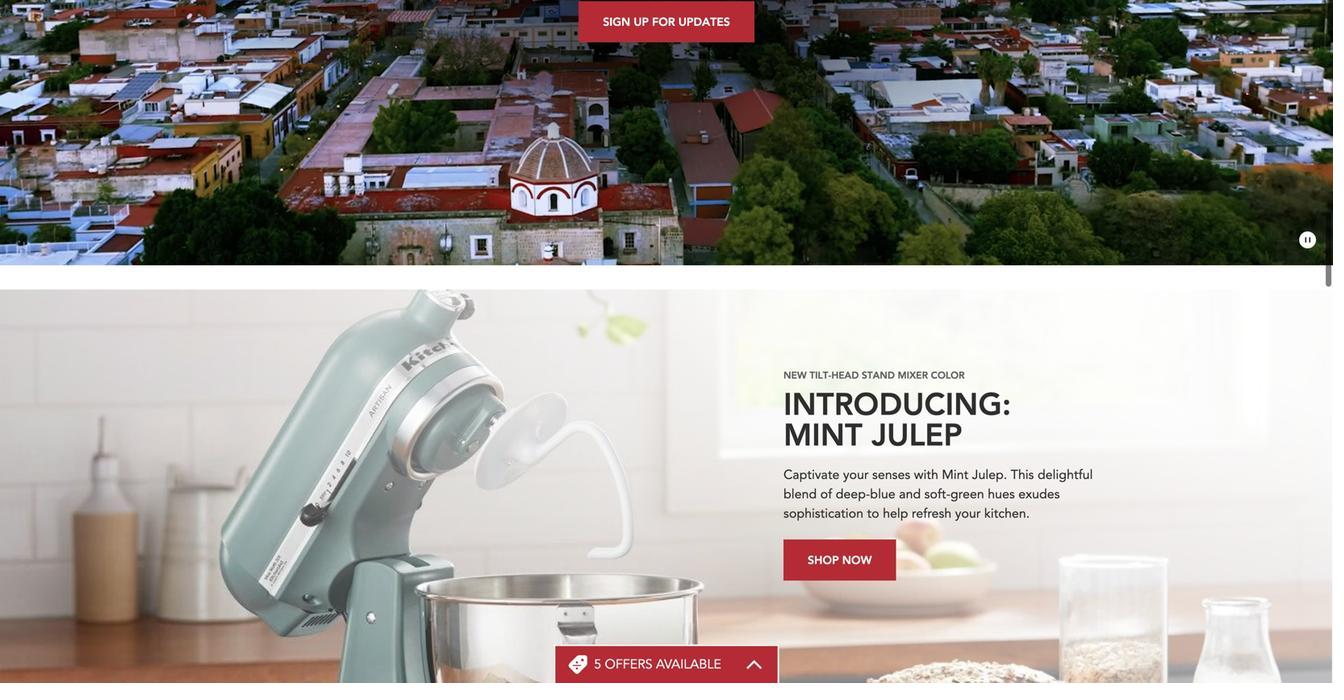 Task type: locate. For each thing, give the bounding box(es) containing it.
updates
[[679, 14, 730, 29]]

your up deep-
[[843, 467, 869, 484]]

0 horizontal spatial your
[[843, 467, 869, 484]]

sign up for updates link
[[579, 1, 755, 42]]

5
[[594, 656, 602, 674]]

captivate
[[784, 467, 840, 484]]

senses
[[873, 467, 911, 484]]

julep
[[872, 414, 963, 455]]

blend
[[784, 486, 817, 504]]

available
[[656, 656, 722, 674]]

julep.
[[972, 467, 1008, 484]]

refresh
[[912, 505, 952, 523]]

exudes
[[1019, 486, 1060, 504]]

mint
[[942, 467, 969, 484]]

blue
[[870, 486, 896, 504]]

your
[[843, 467, 869, 484], [956, 505, 981, 523]]

sign up for updates
[[603, 14, 730, 29]]

1 horizontal spatial your
[[956, 505, 981, 523]]

soft-
[[925, 486, 951, 504]]

now
[[843, 553, 872, 568]]

shop now link
[[784, 540, 896, 581]]

and
[[899, 486, 921, 504]]

your down green
[[956, 505, 981, 523]]

shop now
[[808, 553, 872, 568]]

kitchen.
[[985, 505, 1030, 523]]

offers
[[605, 656, 653, 674]]

introducing:
[[784, 384, 1012, 424]]

head
[[832, 369, 859, 382]]

captivate your senses with mint julep. this delightful blend of deep-blue and soft-green hues exudes sophistication to help refresh your kitchen.
[[784, 467, 1093, 523]]

heading
[[594, 656, 722, 674]]

new
[[784, 369, 807, 382]]

deep-
[[836, 486, 871, 504]]

sophistication
[[784, 505, 864, 523]]

stand
[[862, 369, 895, 382]]

5 offers available
[[594, 656, 722, 674]]

tilt-
[[810, 369, 832, 382]]

for
[[652, 14, 675, 29]]

delightful
[[1038, 467, 1093, 484]]

mint
[[784, 414, 863, 455]]



Task type: describe. For each thing, give the bounding box(es) containing it.
this
[[1011, 467, 1034, 484]]

0 vertical spatial your
[[843, 467, 869, 484]]

color
[[931, 369, 965, 382]]

green
[[951, 486, 985, 504]]

help
[[883, 505, 909, 523]]

up
[[634, 14, 649, 29]]

sign
[[603, 14, 631, 29]]

heading containing 5
[[594, 656, 722, 674]]

shop
[[808, 553, 839, 568]]

promo tag image
[[568, 656, 588, 675]]

with
[[914, 467, 939, 484]]

mixer
[[898, 369, 928, 382]]

new tilt-head stand mixer color introducing: mint julep
[[784, 369, 1012, 455]]

chevron icon image
[[746, 660, 764, 670]]

of
[[821, 486, 832, 504]]

hues
[[988, 486, 1015, 504]]

pause image
[[1300, 232, 1318, 249]]

1 vertical spatial your
[[956, 505, 981, 523]]

to
[[867, 505, 880, 523]]



Task type: vqa. For each thing, say whether or not it's contained in the screenshot.
City text field
no



